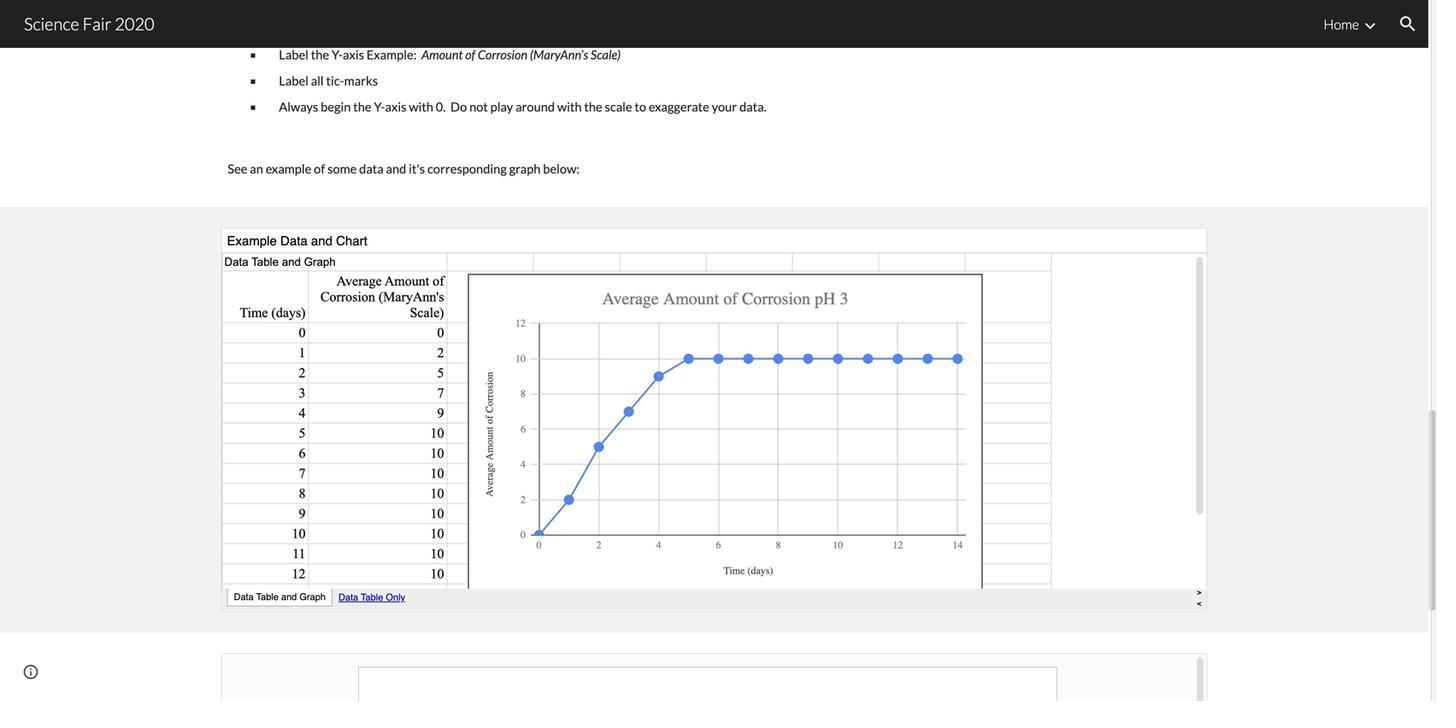 Task type: locate. For each thing, give the bounding box(es) containing it.
1 horizontal spatial with
[[557, 99, 582, 114]]

the
[[311, 47, 329, 62], [353, 99, 372, 114], [584, 99, 603, 114]]

marks
[[344, 73, 378, 88]]

around
[[516, 99, 555, 114]]

label for label the y-axis example: amount of corrosion (maryann's scale)
[[279, 47, 309, 62]]

do
[[451, 99, 467, 114]]

1 label from the top
[[279, 47, 309, 62]]

below:
[[543, 161, 580, 176]]

begin
[[321, 99, 351, 114]]

the down marks
[[353, 99, 372, 114]]

2020
[[115, 14, 154, 34]]

axis
[[343, 47, 364, 62], [385, 99, 407, 114]]

label the y-axis example: amount of corrosion (maryann's scale)
[[279, 47, 621, 62]]

0 horizontal spatial y-
[[332, 47, 343, 62]]

exaggerate
[[649, 99, 710, 114]]

label
[[279, 47, 309, 62], [279, 73, 309, 88]]

your
[[712, 99, 737, 114]]

with
[[409, 99, 433, 114], [557, 99, 582, 114]]

not
[[470, 99, 488, 114]]

2 with from the left
[[557, 99, 582, 114]]

to
[[635, 99, 646, 114]]

always begin the y-axis with 0.  do not play around with the scale to exaggerate your data.
[[279, 99, 767, 114]]

data.
[[740, 99, 767, 114]]

with right around
[[557, 99, 582, 114]]

of left some
[[314, 161, 325, 176]]

corrosion
[[478, 47, 528, 62]]

0 vertical spatial label
[[279, 47, 309, 62]]

0 horizontal spatial with
[[409, 99, 433, 114]]

the up all
[[311, 47, 329, 62]]

0 vertical spatial axis
[[343, 47, 364, 62]]

see
[[228, 161, 248, 176]]

example
[[266, 161, 312, 176]]

1 vertical spatial y-
[[374, 99, 385, 114]]

of right amount
[[465, 47, 476, 62]]

it's
[[409, 161, 425, 176]]

document, turnitin instructions-science fair 2020 element
[[221, 653, 1208, 701]]

0 horizontal spatial the
[[311, 47, 329, 62]]

the left scale
[[584, 99, 603, 114]]

2 label from the top
[[279, 73, 309, 88]]

1 vertical spatial label
[[279, 73, 309, 88]]

home
[[1324, 16, 1360, 32]]

science fair 2020 link
[[14, 2, 165, 46]]

y-
[[332, 47, 343, 62], [374, 99, 385, 114]]

0 vertical spatial y-
[[332, 47, 343, 62]]

0 horizontal spatial of
[[314, 161, 325, 176]]

1 horizontal spatial axis
[[385, 99, 407, 114]]

label all tic-marks
[[279, 73, 378, 88]]

axis up marks
[[343, 47, 364, 62]]

amount
[[422, 47, 463, 62]]

home link
[[1324, 16, 1360, 32]]

1 horizontal spatial of
[[465, 47, 476, 62]]

axis left 0.
[[385, 99, 407, 114]]

data
[[359, 161, 384, 176]]

y- down marks
[[374, 99, 385, 114]]

science fair 2020
[[24, 14, 154, 34]]

scale
[[605, 99, 632, 114]]

scale)
[[591, 47, 621, 62]]

y- up tic-
[[332, 47, 343, 62]]

label left all
[[279, 73, 309, 88]]

with left 0.
[[409, 99, 433, 114]]

label up the "label all tic-marks"
[[279, 47, 309, 62]]

of
[[465, 47, 476, 62], [314, 161, 325, 176]]

see an example of some data and it's corresponding graph below:
[[228, 161, 580, 176]]

corresponding
[[427, 161, 507, 176]]

1 horizontal spatial the
[[353, 99, 372, 114]]



Task type: describe. For each thing, give the bounding box(es) containing it.
science
[[24, 14, 79, 34]]

and
[[386, 161, 406, 176]]

0.
[[436, 99, 446, 114]]

0 horizontal spatial axis
[[343, 47, 364, 62]]

tic-
[[326, 73, 344, 88]]

2 horizontal spatial the
[[584, 99, 603, 114]]

1 vertical spatial axis
[[385, 99, 407, 114]]

graph
[[509, 161, 541, 176]]

0 vertical spatial of
[[465, 47, 476, 62]]

1 horizontal spatial y-
[[374, 99, 385, 114]]

1 vertical spatial of
[[314, 161, 325, 176]]

all
[[311, 73, 324, 88]]

open spreadsheet, example data and chart in new window image
[[1168, 242, 1183, 257]]

label for label all tic-marks
[[279, 73, 309, 88]]

spreadsheet, example data and chart element
[[221, 228, 1208, 612]]

expand/collapse image
[[1360, 16, 1381, 36]]

some
[[328, 161, 357, 176]]

(maryann's
[[530, 47, 588, 62]]

1 with from the left
[[409, 99, 433, 114]]

always
[[279, 99, 318, 114]]

example:
[[367, 47, 417, 62]]

an
[[250, 161, 263, 176]]

play
[[491, 99, 513, 114]]

fair
[[83, 14, 111, 34]]



Task type: vqa. For each thing, say whether or not it's contained in the screenshot.
our
no



